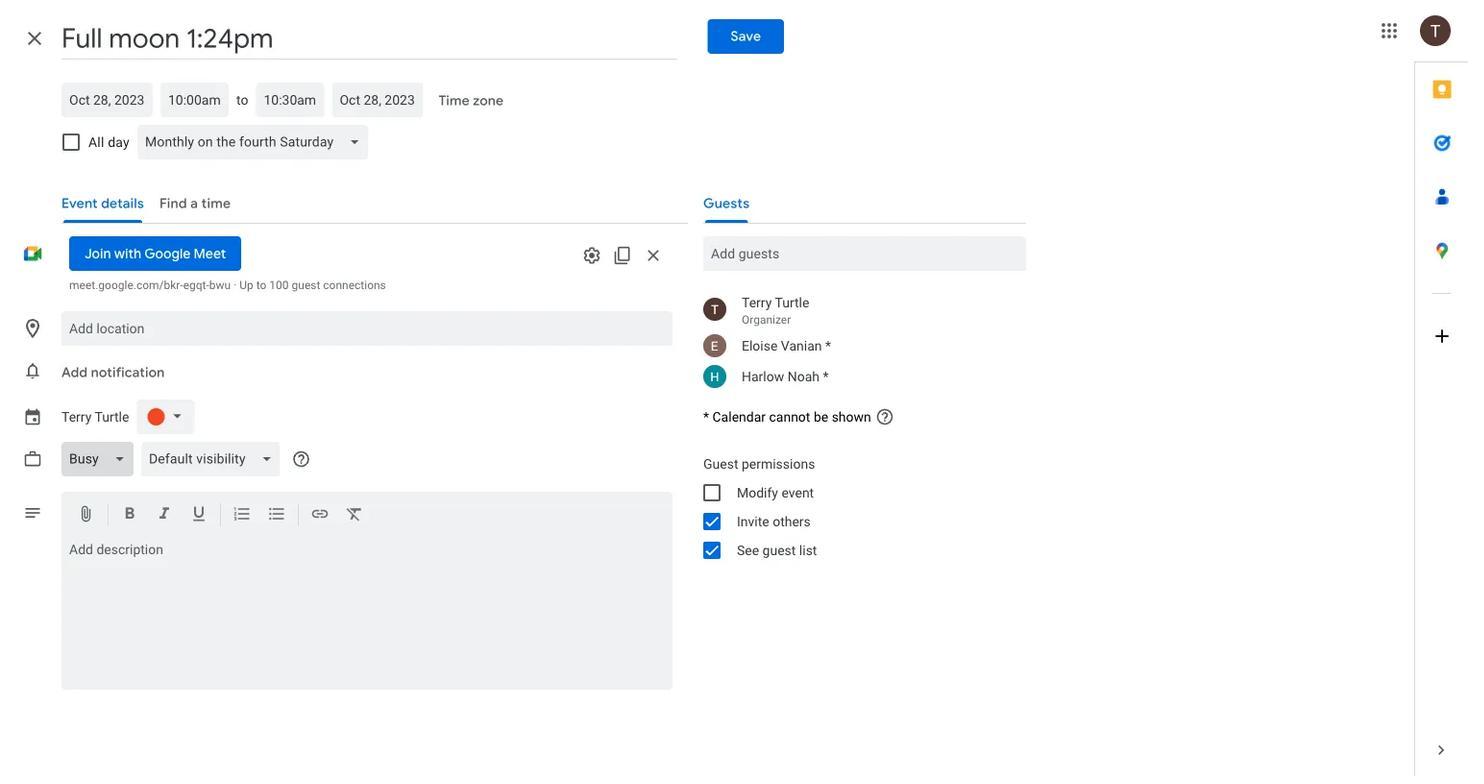 Task type: describe. For each thing, give the bounding box(es) containing it.
time zone button
[[431, 84, 511, 118]]

bold image
[[120, 504, 139, 527]]

list
[[799, 542, 817, 558]]

bwu
[[209, 279, 231, 292]]

join with google meet
[[85, 245, 226, 262]]

eloise
[[742, 338, 778, 354]]

underline image
[[189, 504, 209, 527]]

italic image
[[155, 504, 174, 527]]

calendar
[[712, 409, 766, 425]]

0 vertical spatial to
[[236, 92, 248, 108]]

0 horizontal spatial guest
[[292, 279, 320, 292]]

up
[[239, 279, 253, 292]]

numbered list image
[[233, 504, 252, 527]]

Location text field
[[69, 311, 665, 346]]

see guest list
[[737, 542, 817, 558]]

save
[[731, 28, 761, 45]]

Guests text field
[[711, 236, 1019, 271]]

egqt-
[[183, 279, 209, 292]]

join
[[85, 245, 111, 262]]

all
[[88, 134, 104, 150]]

all day
[[88, 134, 130, 150]]

others
[[773, 514, 811, 529]]

1 vertical spatial to
[[256, 279, 267, 292]]

terry turtle organizer
[[742, 295, 809, 327]]

eloise vanian *
[[742, 338, 831, 354]]

insert link image
[[310, 504, 330, 527]]

group containing guest permissions
[[688, 450, 1026, 565]]

guest inside group
[[763, 542, 796, 558]]

* for eloise vanian *
[[825, 338, 831, 354]]

bulleted list image
[[267, 504, 286, 527]]

see
[[737, 542, 759, 558]]

terry turtle
[[61, 409, 129, 425]]

invite
[[737, 514, 769, 529]]

google
[[144, 245, 191, 262]]

harlow noah tree item
[[688, 361, 1026, 392]]

Start date text field
[[69, 88, 145, 111]]

100
[[269, 279, 289, 292]]

with
[[114, 245, 141, 262]]

Start time text field
[[168, 88, 221, 111]]

shown
[[832, 409, 871, 425]]

vanian
[[781, 338, 822, 354]]

event
[[782, 485, 814, 501]]

formatting options toolbar
[[61, 492, 673, 534]]

invite others
[[737, 514, 811, 529]]



Task type: vqa. For each thing, say whether or not it's contained in the screenshot.
the Notify
no



Task type: locate. For each thing, give the bounding box(es) containing it.
add notification button
[[54, 350, 172, 396]]

* right noah
[[823, 368, 829, 384]]

guest right 100
[[292, 279, 320, 292]]

guest permissions
[[703, 456, 815, 472]]

1 horizontal spatial turtle
[[775, 295, 809, 310]]

notification
[[91, 364, 165, 381]]

modify
[[737, 485, 778, 501]]

terry up the organizer
[[742, 295, 772, 310]]

to right the up
[[256, 279, 267, 292]]

*
[[825, 338, 831, 354], [823, 368, 829, 384], [703, 409, 709, 425]]

0 vertical spatial *
[[825, 338, 831, 354]]

terry for terry turtle organizer
[[742, 295, 772, 310]]

0 vertical spatial terry
[[742, 295, 772, 310]]

0 horizontal spatial terry
[[61, 409, 92, 425]]

group
[[688, 450, 1026, 565]]

join with google meet link
[[69, 236, 241, 271]]

1 vertical spatial guest
[[763, 542, 796, 558]]

meet
[[194, 245, 226, 262]]

turtle for terry turtle organizer
[[775, 295, 809, 310]]

1 vertical spatial terry
[[61, 409, 92, 425]]

time
[[439, 92, 470, 110]]

cannot
[[769, 409, 810, 425]]

remove formatting image
[[345, 504, 364, 527]]

harlow noah *
[[742, 368, 829, 384]]

harlow
[[742, 368, 784, 384]]

day
[[108, 134, 130, 150]]

End time text field
[[264, 88, 317, 111]]

* inside eloise vanian tree item
[[825, 338, 831, 354]]

guest left list
[[763, 542, 796, 558]]

organizer
[[742, 313, 791, 327]]

Description text field
[[61, 542, 673, 686]]

1 vertical spatial turtle
[[95, 409, 129, 425]]

to left end time text field
[[236, 92, 248, 108]]

None field
[[137, 125, 376, 160], [61, 442, 141, 477], [141, 442, 288, 477], [137, 125, 376, 160], [61, 442, 141, 477], [141, 442, 288, 477]]

·
[[234, 279, 237, 292]]

turtle for terry turtle
[[95, 409, 129, 425]]

End date text field
[[340, 88, 416, 111]]

0 vertical spatial guest
[[292, 279, 320, 292]]

meet.google.com/bkr-
[[69, 279, 183, 292]]

modify event
[[737, 485, 814, 501]]

add
[[61, 364, 88, 381]]

* left calendar
[[703, 409, 709, 425]]

time zone
[[439, 92, 504, 110]]

* inside harlow noah tree item
[[823, 368, 829, 384]]

* calendar cannot be shown
[[703, 409, 871, 425]]

1 vertical spatial *
[[823, 368, 829, 384]]

permissions
[[742, 456, 815, 472]]

save button
[[708, 19, 784, 54]]

meet.google.com/bkr-egqt-bwu · up to 100 guest connections
[[69, 279, 386, 292]]

guest
[[292, 279, 320, 292], [763, 542, 796, 558]]

terry for terry turtle
[[61, 409, 92, 425]]

* right vanian
[[825, 338, 831, 354]]

0 horizontal spatial to
[[236, 92, 248, 108]]

2 vertical spatial *
[[703, 409, 709, 425]]

tab list
[[1415, 62, 1468, 724]]

be
[[814, 409, 828, 425]]

1 horizontal spatial terry
[[742, 295, 772, 310]]

terry down the add
[[61, 409, 92, 425]]

1 horizontal spatial guest
[[763, 542, 796, 558]]

turtle down add notification
[[95, 409, 129, 425]]

turtle inside "terry turtle organizer"
[[775, 295, 809, 310]]

0 vertical spatial turtle
[[775, 295, 809, 310]]

Title text field
[[61, 17, 677, 60]]

terry turtle, organizer tree item
[[688, 290, 1026, 331]]

connections
[[323, 279, 386, 292]]

guests invited to this event. tree
[[688, 290, 1026, 392]]

add notification
[[61, 364, 165, 381]]

noah
[[788, 368, 820, 384]]

0 horizontal spatial turtle
[[95, 409, 129, 425]]

eloise vanian tree item
[[688, 331, 1026, 361]]

to
[[236, 92, 248, 108], [256, 279, 267, 292]]

zone
[[473, 92, 504, 110]]

turtle up the organizer
[[775, 295, 809, 310]]

1 horizontal spatial to
[[256, 279, 267, 292]]

terry inside "terry turtle organizer"
[[742, 295, 772, 310]]

terry
[[742, 295, 772, 310], [61, 409, 92, 425]]

turtle
[[775, 295, 809, 310], [95, 409, 129, 425]]

* for harlow noah *
[[823, 368, 829, 384]]

guest
[[703, 456, 738, 472]]



